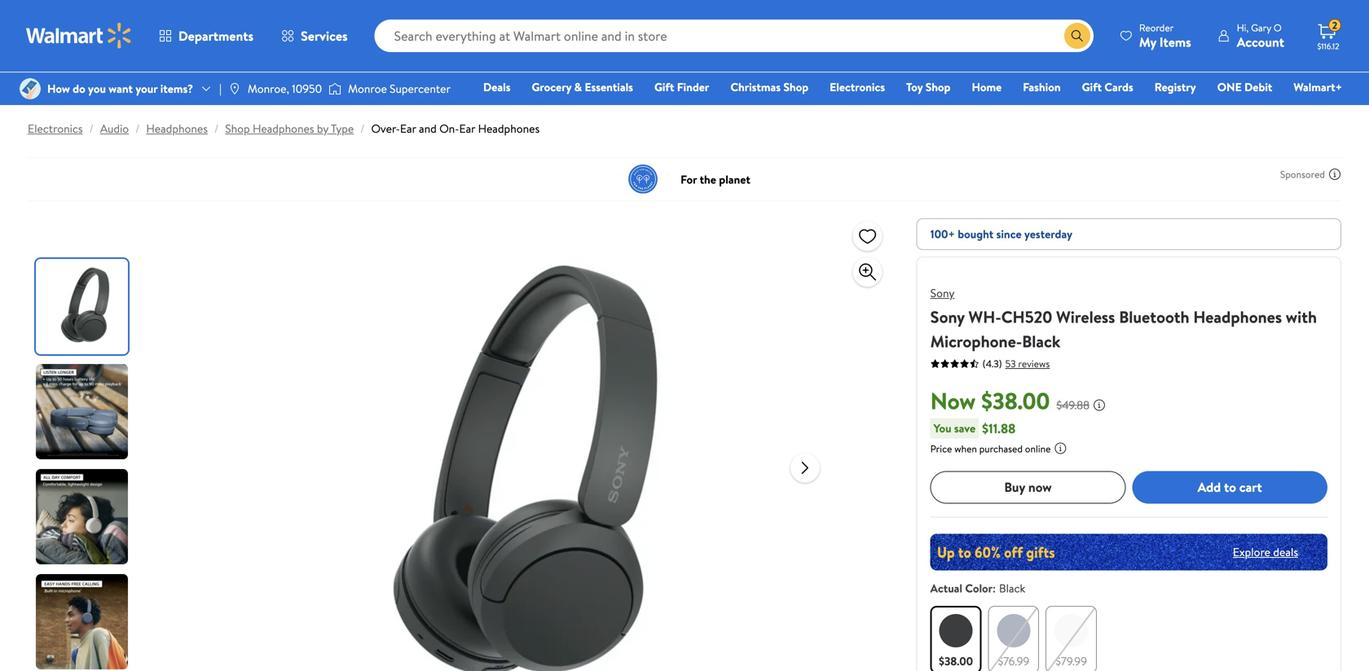 Task type: describe. For each thing, give the bounding box(es) containing it.
deals
[[1274, 545, 1299, 561]]

deals
[[484, 79, 511, 95]]

home
[[972, 79, 1002, 95]]

shop headphones by type link
[[225, 121, 354, 137]]

Search search field
[[375, 20, 1094, 52]]

one debit link
[[1211, 78, 1280, 96]]

since
[[997, 226, 1022, 242]]

christmas shop
[[731, 79, 809, 95]]

cart
[[1240, 479, 1263, 497]]

up to sixty percent off deals. shop now. image
[[931, 534, 1328, 571]]

add
[[1198, 479, 1222, 497]]

services
[[301, 27, 348, 45]]

gift for gift cards
[[1082, 79, 1102, 95]]

debit
[[1245, 79, 1273, 95]]

grocery & essentials
[[532, 79, 633, 95]]

explore
[[1234, 545, 1271, 561]]

monroe
[[348, 81, 387, 97]]

bluetooth
[[1120, 306, 1190, 329]]

actual
[[931, 581, 963, 597]]

walmart image
[[26, 23, 132, 49]]

toy shop link
[[899, 78, 958, 96]]

headphones inside sony sony wh-ch520 wireless bluetooth headphones with microphone-black
[[1194, 306, 1283, 329]]

:
[[993, 581, 996, 597]]

2 / from the left
[[135, 121, 140, 137]]

explore deals
[[1234, 545, 1299, 561]]

now
[[1029, 479, 1052, 497]]

 image for monroe supercenter
[[329, 81, 342, 97]]

fashion link
[[1016, 78, 1069, 96]]

$76.99 button
[[989, 606, 1040, 672]]

price when purchased online
[[931, 442, 1051, 456]]

sony sony wh-ch520 wireless bluetooth headphones with microphone-black
[[931, 285, 1318, 353]]

buy now
[[1005, 479, 1052, 497]]

over-ear and on-ear headphones link
[[371, 121, 540, 137]]

$79.99 button
[[1046, 606, 1097, 672]]

grocery & essentials link
[[525, 78, 641, 96]]

headphones left by
[[253, 121, 314, 137]]

to
[[1225, 479, 1237, 497]]

type
[[331, 121, 354, 137]]

sony wh-ch520 wireless bluetooth headphones with microphone-black - image 4 of 11 image
[[36, 575, 131, 670]]

legal information image
[[1055, 442, 1068, 455]]

by
[[317, 121, 329, 137]]

1 vertical spatial black
[[1000, 581, 1026, 597]]

ad disclaimer and feedback image
[[1329, 168, 1342, 181]]

christmas shop link
[[723, 78, 816, 96]]

one
[[1218, 79, 1242, 95]]

$116.12
[[1318, 41, 1340, 52]]

shop for toy shop
[[926, 79, 951, 95]]

4 / from the left
[[361, 121, 365, 137]]

registry
[[1155, 79, 1197, 95]]

walmart+
[[1294, 79, 1343, 95]]

add to favorites list, sony wh-ch520 wireless bluetooth headphones with microphone-black image
[[858, 226, 878, 247]]

want
[[109, 81, 133, 97]]

home link
[[965, 78, 1010, 96]]

&
[[574, 79, 582, 95]]

walmart+ link
[[1287, 78, 1350, 96]]

items
[[1160, 33, 1192, 51]]

with
[[1287, 306, 1318, 329]]

2 sony from the top
[[931, 306, 965, 329]]

$76.99
[[998, 654, 1030, 670]]

zoom image modal image
[[858, 263, 878, 282]]

(4.3)
[[983, 357, 1003, 371]]

toy
[[907, 79, 923, 95]]

sony wh-ch520 wireless bluetooth headphones with microphone-black - image 2 of 11 image
[[36, 364, 131, 460]]

sony link
[[931, 285, 955, 301]]

next media item image
[[796, 459, 815, 478]]

100+
[[931, 226, 956, 242]]

add to cart
[[1198, 479, 1263, 497]]

your
[[136, 81, 158, 97]]

buy now button
[[931, 471, 1126, 504]]

$11.88
[[983, 420, 1016, 438]]

purchased
[[980, 442, 1023, 456]]

black inside sony sony wh-ch520 wireless bluetooth headphones with microphone-black
[[1023, 330, 1061, 353]]

gift cards link
[[1075, 78, 1141, 96]]

christmas
[[731, 79, 781, 95]]

audio
[[100, 121, 129, 137]]

services button
[[268, 16, 362, 55]]

reorder
[[1140, 21, 1174, 35]]

100+ bought since yesterday
[[931, 226, 1073, 242]]

you
[[934, 421, 952, 436]]

sony wh-ch520 wireless bluetooth headphones with microphone-black image
[[256, 219, 778, 672]]

actual color list
[[928, 603, 1331, 672]]

10950
[[292, 81, 322, 97]]

how do you want your items?
[[47, 81, 193, 97]]

gift finder link
[[647, 78, 717, 96]]

$38.00 inside button
[[939, 654, 974, 670]]

gift cards
[[1082, 79, 1134, 95]]

1 sony from the top
[[931, 285, 955, 301]]

monroe,
[[248, 81, 289, 97]]

headphones down deals
[[478, 121, 540, 137]]

now $38.00
[[931, 385, 1050, 417]]

actual color : black
[[931, 581, 1026, 597]]

wh-
[[969, 306, 1002, 329]]



Task type: locate. For each thing, give the bounding box(es) containing it.
0 horizontal spatial gift
[[655, 79, 675, 95]]

registry link
[[1148, 78, 1204, 96]]

0 vertical spatial $38.00
[[982, 385, 1050, 417]]

monroe supercenter
[[348, 81, 451, 97]]

|
[[219, 81, 222, 97]]

when
[[955, 442, 977, 456]]

0 vertical spatial black
[[1023, 330, 1061, 353]]

sponsored
[[1281, 168, 1326, 181]]

price
[[931, 442, 953, 456]]

0 horizontal spatial  image
[[20, 78, 41, 99]]

0 horizontal spatial electronics link
[[28, 121, 83, 137]]

hi,
[[1237, 21, 1249, 35]]

1 horizontal spatial $38.00
[[982, 385, 1050, 417]]

0 vertical spatial electronics
[[830, 79, 886, 95]]

and
[[419, 121, 437, 137]]

o
[[1274, 21, 1282, 35]]

1 gift from the left
[[655, 79, 675, 95]]

3 / from the left
[[214, 121, 219, 137]]

electronics link left toy
[[823, 78, 893, 96]]

1 horizontal spatial electronics
[[830, 79, 886, 95]]

items?
[[160, 81, 193, 97]]

shop
[[784, 79, 809, 95], [926, 79, 951, 95], [225, 121, 250, 137]]

2
[[1333, 19, 1338, 32]]

electronics link down how
[[28, 121, 83, 137]]

(4.3) 53 reviews
[[983, 357, 1050, 371]]

 image
[[20, 78, 41, 99], [329, 81, 342, 97]]

account
[[1237, 33, 1285, 51]]

supercenter
[[390, 81, 451, 97]]

shop inside toy shop link
[[926, 79, 951, 95]]

sony down the sony link
[[931, 306, 965, 329]]

$79.99
[[1056, 654, 1088, 670]]

2 gift from the left
[[1082, 79, 1102, 95]]

2 ear from the left
[[459, 121, 476, 137]]

1 horizontal spatial shop
[[784, 79, 809, 95]]

shop right christmas
[[784, 79, 809, 95]]

0 horizontal spatial electronics
[[28, 121, 83, 137]]

cards
[[1105, 79, 1134, 95]]

 image for how do you want your items?
[[20, 78, 41, 99]]

sony wh-ch520 wireless bluetooth headphones with microphone-black - image 1 of 11 image
[[36, 259, 131, 355]]

search icon image
[[1071, 29, 1084, 42]]

departments button
[[145, 16, 268, 55]]

you
[[88, 81, 106, 97]]

$38.00 up $11.88
[[982, 385, 1050, 417]]

gift left cards
[[1082, 79, 1102, 95]]

headphones down items? in the left top of the page
[[146, 121, 208, 137]]

do
[[73, 81, 85, 97]]

gift left finder at the top of the page
[[655, 79, 675, 95]]

sony wh-ch520 wireless bluetooth headphones with microphone-black - image 3 of 11 image
[[36, 470, 131, 565]]

$49.88
[[1057, 397, 1090, 413]]

/ left 'audio'
[[89, 121, 94, 137]]

learn more about strikethrough prices image
[[1093, 399, 1106, 412]]

 image left how
[[20, 78, 41, 99]]

deals link
[[476, 78, 518, 96]]

electronics / audio / headphones / shop headphones by type / over-ear and on-ear headphones
[[28, 121, 540, 137]]

yesterday
[[1025, 226, 1073, 242]]

shop for christmas shop
[[784, 79, 809, 95]]

0 horizontal spatial $38.00
[[939, 654, 974, 670]]

0 vertical spatial sony
[[931, 285, 955, 301]]

online
[[1026, 442, 1051, 456]]

/ right 'audio'
[[135, 121, 140, 137]]

electronics left toy
[[830, 79, 886, 95]]

0 horizontal spatial shop
[[225, 121, 250, 137]]

2 horizontal spatial shop
[[926, 79, 951, 95]]

on-
[[440, 121, 459, 137]]

/ right type
[[361, 121, 365, 137]]

gift finder
[[655, 79, 710, 95]]

toy shop
[[907, 79, 951, 95]]

now
[[931, 385, 976, 417]]

shop down "monroe,"
[[225, 121, 250, 137]]

53 reviews link
[[1003, 357, 1050, 371]]

black right ':'
[[1000, 581, 1026, 597]]

ear left and
[[400, 121, 416, 137]]

gary
[[1252, 21, 1272, 35]]

$38.00 left $76.99
[[939, 654, 974, 670]]

fashion
[[1023, 79, 1061, 95]]

1 horizontal spatial ear
[[459, 121, 476, 137]]

microphone-
[[931, 330, 1023, 353]]

1 / from the left
[[89, 121, 94, 137]]

1 horizontal spatial  image
[[329, 81, 342, 97]]

buy
[[1005, 479, 1026, 497]]

gift for gift finder
[[655, 79, 675, 95]]

 image right 10950
[[329, 81, 342, 97]]

monroe, 10950
[[248, 81, 322, 97]]

1 vertical spatial electronics link
[[28, 121, 83, 137]]

 image
[[228, 82, 241, 95]]

1 vertical spatial sony
[[931, 306, 965, 329]]

reorder my items
[[1140, 21, 1192, 51]]

$38.00 button
[[931, 606, 982, 672]]

headphones
[[146, 121, 208, 137], [253, 121, 314, 137], [478, 121, 540, 137], [1194, 306, 1283, 329]]

/ right "headphones" link
[[214, 121, 219, 137]]

grocery
[[532, 79, 572, 95]]

1 ear from the left
[[400, 121, 416, 137]]

my
[[1140, 33, 1157, 51]]

audio link
[[100, 121, 129, 137]]

1 horizontal spatial electronics link
[[823, 78, 893, 96]]

add to cart button
[[1133, 471, 1328, 504]]

sony up microphone-
[[931, 285, 955, 301]]

black
[[1023, 330, 1061, 353], [1000, 581, 1026, 597]]

Walmart Site-Wide search field
[[375, 20, 1094, 52]]

shop inside christmas shop link
[[784, 79, 809, 95]]

electronics
[[830, 79, 886, 95], [28, 121, 83, 137]]

gift
[[655, 79, 675, 95], [1082, 79, 1102, 95]]

headphones link
[[146, 121, 208, 137]]

over-
[[371, 121, 400, 137]]

ear
[[400, 121, 416, 137], [459, 121, 476, 137]]

electronics for electronics / audio / headphones / shop headphones by type / over-ear and on-ear headphones
[[28, 121, 83, 137]]

shop right toy
[[926, 79, 951, 95]]

1 vertical spatial electronics
[[28, 121, 83, 137]]

explore deals link
[[1227, 538, 1305, 567]]

black up reviews
[[1023, 330, 1061, 353]]

hi, gary o account
[[1237, 21, 1285, 51]]

headphones left with
[[1194, 306, 1283, 329]]

wireless
[[1057, 306, 1116, 329]]

one debit
[[1218, 79, 1273, 95]]

1 vertical spatial $38.00
[[939, 654, 974, 670]]

53
[[1006, 357, 1016, 371]]

electronics for electronics
[[830, 79, 886, 95]]

ear right and
[[459, 121, 476, 137]]

1 horizontal spatial gift
[[1082, 79, 1102, 95]]

/
[[89, 121, 94, 137], [135, 121, 140, 137], [214, 121, 219, 137], [361, 121, 365, 137]]

save
[[955, 421, 976, 436]]

electronics down how
[[28, 121, 83, 137]]

reviews
[[1019, 357, 1050, 371]]

bought
[[958, 226, 994, 242]]

0 vertical spatial electronics link
[[823, 78, 893, 96]]

0 horizontal spatial ear
[[400, 121, 416, 137]]



Task type: vqa. For each thing, say whether or not it's contained in the screenshot.
&
yes



